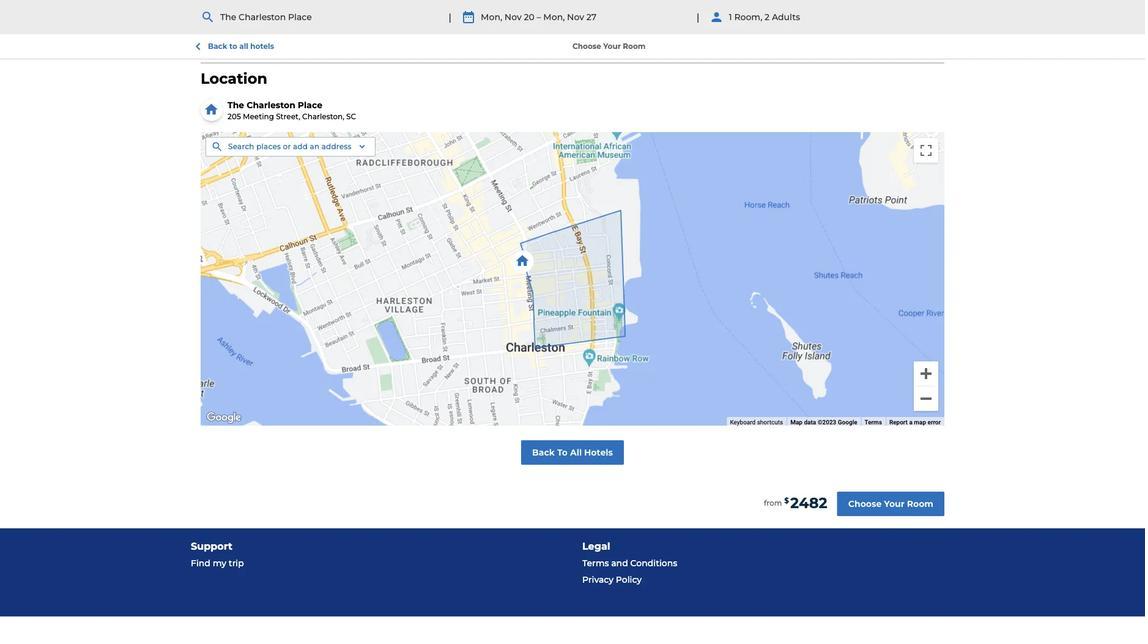 Task type: describe. For each thing, give the bounding box(es) containing it.
trip
[[229, 558, 244, 569]]

legal
[[583, 541, 610, 553]]

2 mon, from the left
[[544, 12, 565, 22]]

1 vertical spatial all
[[570, 448, 582, 458]]

location
[[201, 69, 267, 87]]

back to all hotels link
[[521, 441, 624, 465]]

report a map error
[[890, 419, 941, 426]]

0 vertical spatial choose your room
[[573, 42, 646, 51]]

the charleston place
[[220, 12, 312, 22]]

Search places or add an address checkbox
[[206, 137, 376, 157]]

2641
[[770, 13, 786, 22]]

$ left 2641 in the top of the page
[[765, 14, 768, 19]]

back to all hotels button
[[191, 39, 274, 54]]

show
[[533, 31, 558, 41]]

terms inside the legal terms and conditions privacy policy
[[583, 558, 609, 569]]

about button
[[450, 1, 506, 33]]

meeting
[[243, 112, 274, 121]]

and
[[611, 558, 628, 569]]

conditions
[[631, 558, 678, 569]]

terms link
[[865, 419, 882, 426]]

1 mon, from the left
[[481, 12, 502, 22]]

add
[[293, 142, 308, 151]]

google image
[[204, 410, 244, 426]]

privacy policy link
[[583, 572, 955, 588]]

adults
[[772, 12, 800, 22]]

0 vertical spatial terms
[[865, 419, 882, 426]]

map for map
[[588, 12, 607, 22]]

keyboard shortcuts
[[730, 419, 783, 426]]

charleston for the charleston place
[[239, 12, 286, 22]]

report
[[890, 419, 908, 426]]

the for the charleston place 205 meeting street, charleston, sc
[[228, 100, 244, 110]]

0 vertical spatial choose
[[573, 42, 601, 51]]

an
[[310, 142, 320, 151]]

all inside button
[[561, 31, 572, 41]]

back for back to all hotels
[[208, 42, 227, 51]]

support find my trip
[[191, 541, 244, 569]]

keyboard
[[730, 419, 756, 426]]

205
[[228, 112, 241, 121]]

search
[[228, 142, 254, 151]]

find my trip link
[[191, 555, 563, 572]]

or
[[283, 142, 291, 151]]

$ right 2641 in the top of the page
[[790, 9, 794, 18]]

choose your room inside button
[[849, 499, 934, 509]]

sc
[[346, 112, 356, 121]]

hotels
[[250, 42, 274, 51]]

| for 1 room, 2 adults
[[697, 11, 700, 23]]

legal terms and conditions privacy policy
[[583, 541, 678, 585]]

street,
[[276, 112, 300, 121]]

back for back to all hotels
[[532, 448, 555, 458]]

place for the charleston place 205 meeting street, charleston, sc
[[298, 100, 322, 110]]

20
[[524, 12, 535, 22]]

0 horizontal spatial reviews
[[522, 12, 558, 22]]

find
[[191, 558, 210, 569]]

overview
[[216, 12, 257, 22]]

1 nov from the left
[[505, 12, 522, 22]]

0 vertical spatial 2482
[[795, 7, 833, 24]]

$ 2641 $ 2482
[[765, 7, 833, 24]]

choose inside button
[[849, 499, 882, 509]]

terms and conditions link
[[583, 555, 955, 572]]

map data ©2023 google
[[791, 419, 858, 426]]

to
[[557, 448, 568, 458]]

tab list containing overview & photos
[[201, 0, 623, 33]]

a
[[910, 419, 913, 426]]

charleston for the charleston place 205 meeting street, charleston, sc
[[247, 100, 295, 110]]

google
[[838, 419, 858, 426]]

| for mon, nov 20 – mon, nov 27
[[449, 11, 452, 23]]



Task type: vqa. For each thing, say whether or not it's contained in the screenshot.
2482
yes



Task type: locate. For each thing, give the bounding box(es) containing it.
my
[[213, 558, 226, 569]]

report a map error link
[[890, 419, 941, 426]]

1 vertical spatial your
[[884, 499, 905, 509]]

room,
[[735, 12, 763, 22]]

2482
[[795, 7, 833, 24], [791, 494, 828, 512]]

support
[[191, 541, 232, 553]]

1 vertical spatial room
[[907, 499, 934, 509]]

$
[[790, 9, 794, 18], [765, 14, 768, 19], [785, 496, 789, 505]]

your
[[603, 42, 621, 51], [884, 499, 905, 509]]

Search places or add an address checkbox
[[206, 137, 380, 162]]

–
[[537, 12, 541, 22]]

0 horizontal spatial back
[[208, 42, 227, 51]]

1 vertical spatial map
[[791, 419, 803, 426]]

&
[[259, 12, 265, 22]]

nov left 27
[[567, 12, 584, 22]]

map for map data ©2023 google
[[791, 419, 803, 426]]

the up 205
[[228, 100, 244, 110]]

1 horizontal spatial room
[[907, 499, 934, 509]]

privacy
[[583, 575, 614, 585]]

place
[[288, 12, 312, 22], [298, 100, 322, 110]]

mon, left 20
[[481, 12, 502, 22]]

room inside button
[[907, 499, 934, 509]]

all
[[239, 42, 248, 51]]

0 vertical spatial room
[[623, 42, 646, 51]]

1 vertical spatial charleston
[[247, 100, 295, 110]]

| left about
[[449, 11, 452, 23]]

map button
[[573, 1, 622, 33]]

1 vertical spatial the
[[228, 100, 244, 110]]

1 horizontal spatial choose
[[849, 499, 882, 509]]

place right &
[[288, 12, 312, 22]]

reviews
[[522, 12, 558, 22], [575, 31, 612, 41]]

0 horizontal spatial choose your room
[[573, 42, 646, 51]]

0 horizontal spatial room
[[623, 42, 646, 51]]

0 vertical spatial all
[[561, 31, 572, 41]]

places
[[256, 142, 281, 151]]

policy
[[616, 575, 642, 585]]

all
[[561, 31, 572, 41], [570, 448, 582, 458]]

reviews button
[[507, 1, 572, 33]]

shortcuts
[[757, 419, 783, 426]]

the up to
[[220, 12, 236, 22]]

$ right from
[[785, 496, 789, 505]]

0 vertical spatial reviews
[[522, 12, 558, 22]]

choose your room
[[573, 42, 646, 51], [849, 499, 934, 509]]

nov
[[505, 12, 522, 22], [567, 12, 584, 22]]

0 vertical spatial map
[[588, 12, 607, 22]]

hotels
[[584, 448, 613, 458]]

charleston inside the charleston place 205 meeting street, charleston, sc
[[247, 100, 295, 110]]

the inside the charleston place 205 meeting street, charleston, sc
[[228, 100, 244, 110]]

to
[[229, 42, 237, 51]]

charleston,
[[302, 112, 344, 121]]

back to all hotels
[[208, 42, 274, 51]]

0 vertical spatial charleston
[[239, 12, 286, 22]]

1
[[729, 12, 732, 22]]

about
[[464, 12, 491, 22]]

show all reviews button
[[522, 24, 623, 48]]

2
[[765, 12, 770, 22]]

mon, nov 20 – mon, nov 27
[[481, 12, 597, 22]]

from $ 2482
[[764, 494, 828, 512]]

overview & photos
[[216, 12, 298, 22]]

back inside button
[[208, 42, 227, 51]]

2 nov from the left
[[567, 12, 584, 22]]

map
[[914, 419, 926, 426]]

1 horizontal spatial terms
[[865, 419, 882, 426]]

0 horizontal spatial map
[[588, 12, 607, 22]]

all right 'show' on the left of the page
[[561, 31, 572, 41]]

room
[[623, 42, 646, 51], [907, 499, 934, 509]]

your inside button
[[884, 499, 905, 509]]

1 vertical spatial choose your room
[[849, 499, 934, 509]]

| left the 1
[[697, 11, 700, 23]]

1 horizontal spatial |
[[697, 11, 700, 23]]

back to all hotels
[[532, 448, 613, 458]]

0 vertical spatial place
[[288, 12, 312, 22]]

reviews up 'show' on the left of the page
[[522, 12, 558, 22]]

place up charleston,
[[298, 100, 322, 110]]

address
[[322, 142, 352, 151]]

the for the charleston place
[[220, 12, 236, 22]]

|
[[449, 11, 452, 23], [697, 11, 700, 23]]

the
[[220, 12, 236, 22], [228, 100, 244, 110]]

2482 right 2641 in the top of the page
[[795, 7, 833, 24]]

tab list
[[201, 0, 623, 33]]

0 horizontal spatial |
[[449, 11, 452, 23]]

charleston
[[239, 12, 286, 22], [247, 100, 295, 110]]

0 horizontal spatial terms
[[583, 558, 609, 569]]

search places or add an address
[[228, 142, 352, 151]]

2482 right from
[[791, 494, 828, 512]]

terms
[[865, 419, 882, 426], [583, 558, 609, 569]]

all right to
[[570, 448, 582, 458]]

choose
[[573, 42, 601, 51], [849, 499, 882, 509]]

map region
[[144, 8, 1145, 617]]

1 horizontal spatial back
[[532, 448, 555, 458]]

place inside the charleston place 205 meeting street, charleston, sc
[[298, 100, 322, 110]]

place for the charleston place
[[288, 12, 312, 22]]

1 vertical spatial place
[[298, 100, 322, 110]]

1 vertical spatial terms
[[583, 558, 609, 569]]

photos
[[267, 12, 298, 22]]

mon,
[[481, 12, 502, 22], [544, 12, 565, 22]]

©2023
[[818, 419, 837, 426]]

1 vertical spatial choose
[[849, 499, 882, 509]]

1 horizontal spatial reviews
[[575, 31, 612, 41]]

from
[[764, 499, 782, 508]]

error
[[928, 419, 941, 426]]

0 horizontal spatial choose
[[573, 42, 601, 51]]

map up show all reviews button
[[588, 12, 607, 22]]

nov left 20
[[505, 12, 522, 22]]

terms left 'report'
[[865, 419, 882, 426]]

the charleston place 205 meeting street, charleston, sc
[[228, 100, 356, 121]]

back
[[208, 42, 227, 51], [532, 448, 555, 458]]

27
[[587, 12, 597, 22]]

1 horizontal spatial your
[[884, 499, 905, 509]]

1 room, 2 adults
[[729, 12, 800, 22]]

map inside button
[[588, 12, 607, 22]]

0 vertical spatial back
[[208, 42, 227, 51]]

0 vertical spatial your
[[603, 42, 621, 51]]

choose your room button
[[838, 492, 945, 517]]

data
[[804, 419, 816, 426]]

1 horizontal spatial map
[[791, 419, 803, 426]]

reviews down 27
[[575, 31, 612, 41]]

1 vertical spatial reviews
[[575, 31, 612, 41]]

terms up privacy
[[583, 558, 609, 569]]

2 | from the left
[[697, 11, 700, 23]]

1 horizontal spatial mon,
[[544, 12, 565, 22]]

0 vertical spatial the
[[220, 12, 236, 22]]

0 horizontal spatial mon,
[[481, 12, 502, 22]]

map
[[588, 12, 607, 22], [791, 419, 803, 426]]

0 horizontal spatial nov
[[505, 12, 522, 22]]

0 horizontal spatial your
[[603, 42, 621, 51]]

map left data
[[791, 419, 803, 426]]

1 vertical spatial back
[[532, 448, 555, 458]]

1 horizontal spatial choose your room
[[849, 499, 934, 509]]

1 horizontal spatial nov
[[567, 12, 584, 22]]

mon, right –
[[544, 12, 565, 22]]

keyboard shortcuts button
[[730, 418, 783, 427]]

1 vertical spatial 2482
[[791, 494, 828, 512]]

$ inside from $ 2482
[[785, 496, 789, 505]]

1 | from the left
[[449, 11, 452, 23]]

show all reviews
[[533, 31, 612, 41]]

overview & photos button
[[201, 1, 313, 33]]



